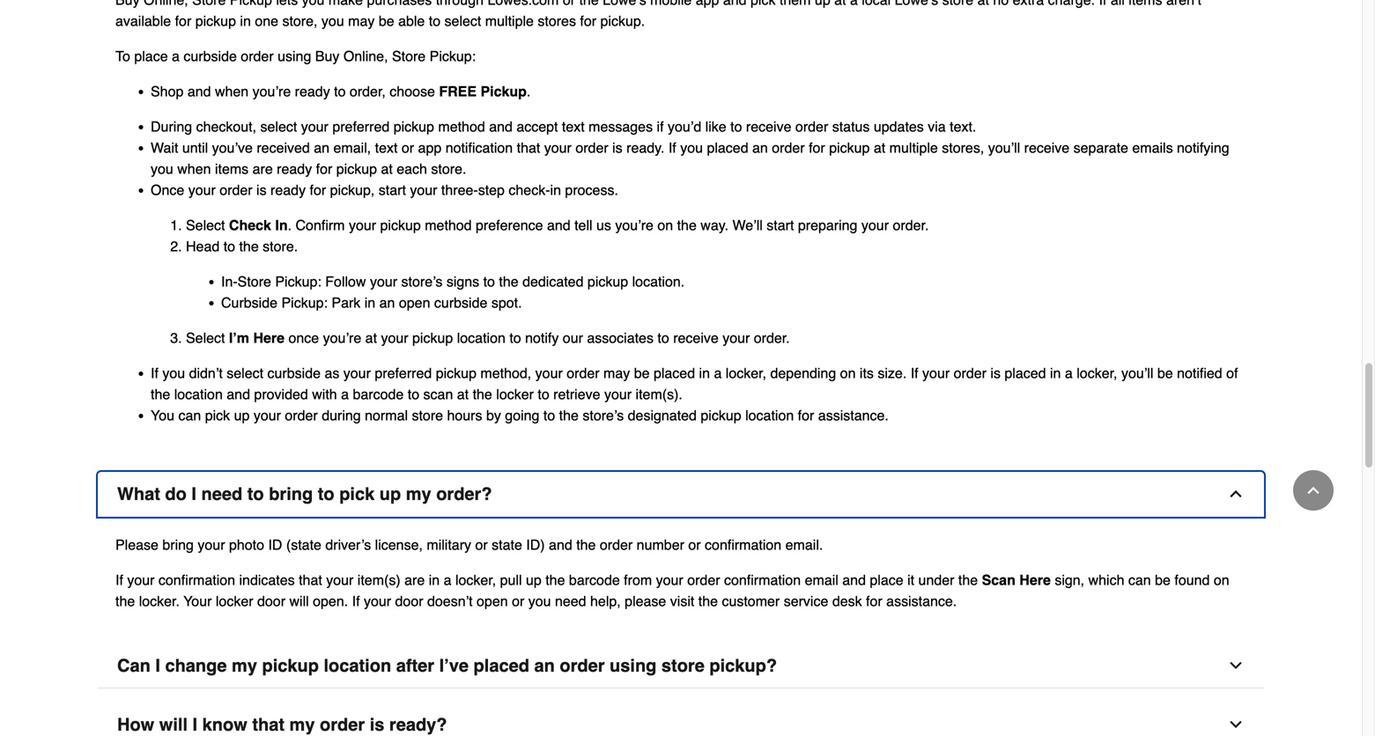 Task type: vqa. For each thing, say whether or not it's contained in the screenshot.
the right Lowe'S
yes



Task type: locate. For each thing, give the bounding box(es) containing it.
1 vertical spatial i
[[155, 656, 160, 676]]

you
[[151, 408, 174, 424]]

0 vertical spatial store's
[[401, 274, 443, 290]]

items down you've
[[215, 161, 249, 177]]

0 vertical spatial preferred
[[332, 119, 390, 135]]

be inside sign, which can be found on the locker. your locker door will open. if your door doesn't open or you need help, please visit the customer service desk for assistance.
[[1155, 572, 1171, 589]]

0 vertical spatial place
[[134, 48, 168, 64]]

id)
[[526, 537, 545, 553]]

to inside the select check in . confirm your pickup method preference and tell us you're on the way. we'll start preparing your order. head to the store.
[[224, 238, 235, 255]]

your down provided
[[254, 408, 281, 424]]

the up the if your confirmation indicates that your item(s) are in a locker, pull up the barcode from your order confirmation email and place it under the scan here
[[576, 537, 596, 553]]

able
[[398, 13, 425, 29]]

i
[[192, 484, 196, 504], [155, 656, 160, 676], [193, 715, 197, 735]]

that up 'open.'
[[299, 572, 322, 589]]

notify
[[525, 330, 559, 346]]

pickup left location.
[[588, 274, 628, 290]]

2 door from the left
[[395, 593, 423, 610]]

for right desk
[[866, 593, 883, 610]]

select i'm here once you're at your pickup location to notify our associates to receive your order.
[[186, 330, 790, 346]]

a
[[850, 0, 858, 8], [172, 48, 180, 64], [714, 365, 722, 382], [1065, 365, 1073, 382], [341, 386, 349, 403], [444, 572, 452, 589]]

0 horizontal spatial pick
[[205, 408, 230, 424]]

0 horizontal spatial open
[[399, 295, 430, 311]]

order up preparing
[[772, 140, 805, 156]]

1 vertical spatial here
[[1020, 572, 1051, 589]]

that inside during checkout, select your preferred pickup method and accept text messages if you'd like to receive order status updates via text. wait until you've received an email, text or app notification that your order is ready. if you placed an order for pickup at multiple stores, you'll receive separate emails notifying you when items are ready for pickup at each store. once your order is ready for pickup, start your three-step check-in process.
[[517, 140, 540, 156]]

curbside down signs
[[434, 295, 488, 311]]

receive
[[746, 119, 792, 135], [1024, 140, 1070, 156], [673, 330, 719, 346]]

1 horizontal spatial online,
[[343, 48, 388, 64]]

or inside buy online, store pickup lets you make purchases through lowes.com or the lowe's mobile app and pick them up at a local lowe's store at no extra charge. if all items aren't available for pickup in one store, you may be able to select multiple stores for pickup.
[[563, 0, 575, 8]]

and inside during checkout, select your preferred pickup method and accept text messages if you'd like to receive order status updates via text. wait until you've received an email, text or app notification that your order is ready. if you placed an order for pickup at multiple stores, you'll receive separate emails notifying you when items are ready for pickup at each store. once your order is ready for pickup, start your three-step check-in process.
[[489, 119, 513, 135]]

license,
[[375, 537, 423, 553]]

are down received on the top of page
[[253, 161, 273, 177]]

until
[[182, 140, 208, 156]]

1 vertical spatial preferred
[[375, 365, 432, 382]]

and inside the select check in . confirm your pickup method preference and tell us you're on the way. we'll start preparing your order. head to the store.
[[547, 217, 571, 234]]

store inside in-store pickup: follow your store's signs to the dedicated pickup location. curbside pickup: park in an open curbside spot.
[[238, 274, 271, 290]]

to right the head
[[224, 238, 235, 255]]

i inside can i change my pickup location after i've placed an order using store pickup? button
[[155, 656, 160, 676]]

placed inside during checkout, select your preferred pickup method and accept text messages if you'd like to receive order status updates via text. wait until you've received an email, text or app notification that your order is ready. if you placed an order for pickup at multiple stores, you'll receive separate emails notifying you when items are ready for pickup at each store. once your order is ready for pickup, start your three-step check-in process.
[[707, 140, 749, 156]]

chevron up image
[[1305, 482, 1323, 500], [1227, 486, 1245, 503]]

will
[[289, 593, 309, 610], [159, 715, 188, 735]]

select
[[445, 13, 481, 29], [260, 119, 297, 135], [227, 365, 264, 382]]

will inside "button"
[[159, 715, 188, 735]]

head
[[186, 238, 220, 255]]

0 horizontal spatial app
[[418, 140, 442, 156]]

like
[[706, 119, 727, 135]]

select inside the select check in . confirm your pickup method preference and tell us you're on the way. we'll start preparing your order. head to the store.
[[186, 217, 225, 234]]

on
[[658, 217, 673, 234], [840, 365, 856, 382], [1214, 572, 1230, 589]]

to up going
[[538, 386, 550, 403]]

order inside "button"
[[320, 715, 365, 735]]

can inside sign, which can be found on the locker. your locker door will open. if your door doesn't open or you need help, please visit the customer service desk for assistance.
[[1129, 572, 1151, 589]]

1 horizontal spatial my
[[290, 715, 315, 735]]

when down until
[[177, 161, 211, 177]]

0 vertical spatial you'll
[[988, 140, 1021, 156]]

1 horizontal spatial pickup
[[481, 83, 527, 100]]

email,
[[334, 140, 371, 156]]

depending
[[771, 365, 836, 382]]

the left scan
[[959, 572, 978, 589]]

order
[[241, 48, 274, 64], [796, 119, 829, 135], [576, 140, 609, 156], [772, 140, 805, 156], [220, 182, 253, 198], [567, 365, 600, 382], [954, 365, 987, 382], [285, 408, 318, 424], [600, 537, 633, 553], [687, 572, 720, 589], [560, 656, 605, 676], [320, 715, 365, 735]]

my inside "button"
[[290, 715, 315, 735]]

receive left separate
[[1024, 140, 1070, 156]]

door
[[257, 593, 286, 610], [395, 593, 423, 610]]

store. up three-
[[431, 161, 466, 177]]

2 vertical spatial on
[[1214, 572, 1230, 589]]

select up received on the top of page
[[260, 119, 297, 135]]

can i change my pickup location after i've placed an order using store pickup?
[[117, 656, 777, 676]]

need right do
[[201, 484, 243, 504]]

1 horizontal spatial app
[[696, 0, 719, 8]]

0 vertical spatial my
[[406, 484, 431, 504]]

be inside buy online, store pickup lets you make purchases through lowes.com or the lowe's mobile app and pick them up at a local lowe's store at no extra charge. if all items aren't available for pickup in one store, you may be able to select multiple stores for pickup.
[[379, 13, 394, 29]]

select for select check in . confirm your pickup method preference and tell us you're on the way. we'll start preparing your order. head to the store.
[[186, 217, 225, 234]]

2 vertical spatial receive
[[673, 330, 719, 346]]

through
[[436, 0, 484, 8]]

store's down retrieve
[[583, 408, 624, 424]]

method inside the select check in . confirm your pickup method preference and tell us you're on the way. we'll start preparing your order. head to the store.
[[425, 217, 472, 234]]

0 horizontal spatial text
[[375, 140, 398, 156]]

or down pull
[[512, 593, 525, 610]]

1 vertical spatial pick
[[205, 408, 230, 424]]

0 horizontal spatial you're
[[253, 83, 291, 100]]

which
[[1089, 572, 1125, 589]]

be left found
[[1155, 572, 1171, 589]]

and left them
[[723, 0, 747, 8]]

will left 'open.'
[[289, 593, 309, 610]]

0 horizontal spatial store.
[[263, 238, 298, 255]]

at down updates
[[874, 140, 886, 156]]

open inside sign, which can be found on the locker. your locker door will open. if your door doesn't open or you need help, please visit the customer service desk for assistance.
[[477, 593, 508, 610]]

didn't
[[189, 365, 223, 382]]

here
[[253, 330, 285, 346], [1020, 572, 1051, 589]]

can right which
[[1129, 572, 1151, 589]]

on inside the select check in . confirm your pickup method preference and tell us you're on the way. we'll start preparing your order. head to the store.
[[658, 217, 673, 234]]

0 vertical spatial barcode
[[353, 386, 404, 403]]

1 vertical spatial are
[[405, 572, 425, 589]]

0 horizontal spatial buy
[[115, 0, 140, 8]]

email.
[[786, 537, 823, 553]]

you'll inside during checkout, select your preferred pickup method and accept text messages if you'd like to receive order status updates via text. wait until you've received an email, text or app notification that your order is ready. if you placed an order for pickup at multiple stores, you'll receive separate emails notifying you when items are ready for pickup at each store. once your order is ready for pickup, start your three-step check-in process.
[[988, 140, 1021, 156]]

1 horizontal spatial multiple
[[890, 140, 938, 156]]

1 vertical spatial order.
[[754, 330, 790, 346]]

to right the like on the top
[[731, 119, 742, 135]]

select left i'm
[[186, 330, 225, 346]]

1 vertical spatial store's
[[583, 408, 624, 424]]

need inside button
[[201, 484, 243, 504]]

store. inside the select check in . confirm your pickup method preference and tell us you're on the way. we'll start preparing your order. head to the store.
[[263, 238, 298, 255]]

store. down in
[[263, 238, 298, 255]]

multiple inside during checkout, select your preferred pickup method and accept text messages if you'd like to receive order status updates via text. wait until you've received an email, text or app notification that your order is ready. if you placed an order for pickup at multiple stores, you'll receive separate emails notifying you when items are ready for pickup at each store. once your order is ready for pickup, start your three-step check-in process.
[[890, 140, 938, 156]]

1 horizontal spatial store
[[662, 656, 705, 676]]

pick inside what do i need to bring to pick up my order? button
[[339, 484, 375, 504]]

0 horizontal spatial order.
[[754, 330, 790, 346]]

0 vertical spatial store
[[942, 0, 974, 8]]

stores
[[538, 13, 576, 29]]

store up curbside
[[238, 274, 271, 290]]

store's inside the if you didn't select curbside as your preferred pickup method, your order may be placed in a locker, depending on its size. if your order is placed in a locker, you'll be notified of the location and provided with a barcode to scan at the locker to retrieve your item(s). you can pick up your order during normal store hours by going to the store's designated pickup location for assistance.
[[583, 408, 624, 424]]

door down indicates
[[257, 593, 286, 610]]

your inside sign, which can be found on the locker. your locker door will open. if your door doesn't open or you need help, please visit the customer service desk for assistance.
[[364, 593, 391, 610]]

curbside up provided
[[267, 365, 321, 382]]

location
[[457, 330, 506, 346], [174, 386, 223, 403], [746, 408, 794, 424], [324, 656, 391, 676]]

select for select i'm here once you're at your pickup location to notify our associates to receive your order.
[[186, 330, 225, 346]]

pickup down in-store pickup: follow your store's signs to the dedicated pickup location. curbside pickup: park in an open curbside spot.
[[412, 330, 453, 346]]

assistance. down 'it'
[[887, 593, 957, 610]]

curbside inside in-store pickup: follow your store's signs to the dedicated pickup location. curbside pickup: park in an open curbside spot.
[[434, 295, 488, 311]]

i inside how will i know that my order is ready? "button"
[[193, 715, 197, 735]]

my right know at the left
[[290, 715, 315, 735]]

curbside
[[184, 48, 237, 64], [434, 295, 488, 311], [267, 365, 321, 382]]

here left sign,
[[1020, 572, 1051, 589]]

to right signs
[[483, 274, 495, 290]]

can right the you
[[178, 408, 201, 424]]

assistance. down its
[[818, 408, 889, 424]]

barcode up normal
[[353, 386, 404, 403]]

that for in
[[299, 572, 322, 589]]

ready down received on the top of page
[[277, 161, 312, 177]]

0 horizontal spatial when
[[177, 161, 211, 177]]

1 horizontal spatial barcode
[[569, 572, 620, 589]]

select
[[186, 217, 225, 234], [186, 330, 225, 346]]

locker
[[496, 386, 534, 403], [216, 593, 253, 610]]

select inside the if you didn't select curbside as your preferred pickup method, your order may be placed in a locker, depending on its size. if your order is placed in a locker, you'll be notified of the location and provided with a barcode to scan at the locker to retrieve your item(s). you can pick up your order during normal store hours by going to the store's designated pickup location for assistance.
[[227, 365, 264, 382]]

1 horizontal spatial you'll
[[1122, 365, 1154, 382]]

1 horizontal spatial receive
[[746, 119, 792, 135]]

you'll inside the if you didn't select curbside as your preferred pickup method, your order may be placed in a locker, depending on its size. if your order is placed in a locker, you'll be notified of the location and provided with a barcode to scan at the locker to retrieve your item(s). you can pick up your order during normal store hours by going to the store's designated pickup location for assistance.
[[1122, 365, 1154, 382]]

driver's
[[325, 537, 371, 553]]

app inside during checkout, select your preferred pickup method and accept text messages if you'd like to receive order status updates via text. wait until you've received an email, text or app notification that your order is ready. if you placed an order for pickup at multiple stores, you'll receive separate emails notifying you when items are ready for pickup at each store. once your order is ready for pickup, start your three-step check-in process.
[[418, 140, 442, 156]]

in inside during checkout, select your preferred pickup method and accept text messages if you'd like to receive order status updates via text. wait until you've received an email, text or app notification that your order is ready. if you placed an order for pickup at multiple stores, you'll receive separate emails notifying you when items are ready for pickup at each store. once your order is ready for pickup, start your three-step check-in process.
[[550, 182, 561, 198]]

0 vertical spatial text
[[562, 119, 585, 135]]

if
[[657, 119, 664, 135]]

up right them
[[815, 0, 831, 8]]

1 vertical spatial method
[[425, 217, 472, 234]]

pickup up the scan
[[436, 365, 477, 382]]

preferred
[[332, 119, 390, 135], [375, 365, 432, 382]]

app
[[696, 0, 719, 8], [418, 140, 442, 156]]

1 vertical spatial bring
[[162, 537, 194, 553]]

0 vertical spatial pickup
[[230, 0, 272, 8]]

you inside the if you didn't select curbside as your preferred pickup method, your order may be placed in a locker, depending on its size. if your order is placed in a locker, you'll be notified of the location and provided with a barcode to scan at the locker to retrieve your item(s). you can pick up your order during normal store hours by going to the store's designated pickup location for assistance.
[[162, 365, 185, 382]]

0 vertical spatial are
[[253, 161, 273, 177]]

locker right your
[[216, 593, 253, 610]]

can
[[117, 656, 150, 676]]

for
[[175, 13, 191, 29], [580, 13, 597, 29], [809, 140, 825, 156], [316, 161, 332, 177], [310, 182, 326, 198], [798, 408, 814, 424], [866, 593, 883, 610]]

store,
[[282, 13, 318, 29]]

lowes.com
[[488, 0, 559, 8]]

1 vertical spatial my
[[232, 656, 257, 676]]

your inside in-store pickup: follow your store's signs to the dedicated pickup location. curbside pickup: park in an open curbside spot.
[[370, 274, 397, 290]]

if
[[1099, 0, 1107, 8], [669, 140, 677, 156], [151, 365, 159, 382], [911, 365, 919, 382], [115, 572, 123, 589], [352, 593, 360, 610]]

0 horizontal spatial multiple
[[485, 13, 534, 29]]

0 horizontal spatial .
[[288, 217, 292, 234]]

when up "checkout,"
[[215, 83, 249, 100]]

items right all
[[1129, 0, 1163, 8]]

your
[[301, 119, 329, 135], [544, 140, 572, 156], [188, 182, 216, 198], [410, 182, 437, 198], [349, 217, 376, 234], [862, 217, 889, 234], [370, 274, 397, 290], [381, 330, 408, 346], [723, 330, 750, 346], [343, 365, 371, 382], [535, 365, 563, 382], [923, 365, 950, 382], [604, 386, 632, 403], [254, 408, 281, 424], [198, 537, 225, 553], [127, 572, 155, 589], [326, 572, 354, 589], [656, 572, 684, 589], [364, 593, 391, 610]]

and right the shop
[[188, 83, 211, 100]]

at up hours
[[457, 386, 469, 403]]

0 vertical spatial pick
[[751, 0, 776, 8]]

up inside buy online, store pickup lets you make purchases through lowes.com or the lowe's mobile app and pick them up at a local lowe's store at no extra charge. if all items aren't available for pickup in one store, you may be able to select multiple stores for pickup.
[[815, 0, 831, 8]]

visit
[[670, 593, 695, 610]]

store up how will i know that my order is ready? "button"
[[662, 656, 705, 676]]

1 vertical spatial select
[[186, 330, 225, 346]]

1 select from the top
[[186, 217, 225, 234]]

pickup:
[[430, 48, 476, 64], [275, 274, 321, 290], [282, 295, 328, 311]]

my left order?
[[406, 484, 431, 504]]

curbside inside the if you didn't select curbside as your preferred pickup method, your order may be placed in a locker, depending on its size. if your order is placed in a locker, you'll be notified of the location and provided with a barcode to scan at the locker to retrieve your item(s). you can pick up your order during normal store hours by going to the store's designated pickup location for assistance.
[[267, 365, 321, 382]]

when
[[215, 83, 249, 100], [177, 161, 211, 177]]

for inside sign, which can be found on the locker. your locker door will open. if your door doesn't open or you need help, please visit the customer service desk for assistance.
[[866, 593, 883, 610]]

order.
[[893, 217, 929, 234], [754, 330, 790, 346]]

your
[[183, 593, 212, 610]]

under
[[919, 572, 955, 589]]

you've
[[212, 140, 253, 156]]

you down you'd
[[680, 140, 703, 156]]

1 vertical spatial store.
[[263, 238, 298, 255]]

pickup
[[230, 0, 272, 8], [481, 83, 527, 100]]

location down depending
[[746, 408, 794, 424]]

1 horizontal spatial bring
[[269, 484, 313, 504]]

0 vertical spatial on
[[658, 217, 673, 234]]

step
[[478, 182, 505, 198]]

2 horizontal spatial store
[[942, 0, 974, 8]]

and left tell
[[547, 217, 571, 234]]

free
[[439, 83, 477, 100]]

confirmation
[[705, 537, 782, 553], [159, 572, 235, 589], [724, 572, 801, 589]]

pick up driver's
[[339, 484, 375, 504]]

store inside buy online, store pickup lets you make purchases through lowes.com or the lowe's mobile app and pick them up at a local lowe's store at no extra charge. if all items aren't available for pickup in one store, you may be able to select multiple stores for pickup.
[[192, 0, 226, 8]]

2 vertical spatial pick
[[339, 484, 375, 504]]

shop and when you're ready to order, choose free pickup .
[[151, 83, 531, 100]]

2 horizontal spatial that
[[517, 140, 540, 156]]

multiple down updates
[[890, 140, 938, 156]]

open for doesn't
[[477, 593, 508, 610]]

on left its
[[840, 365, 856, 382]]

of
[[1227, 365, 1238, 382]]

method down three-
[[425, 217, 472, 234]]

or inside sign, which can be found on the locker. your locker door will open. if your door doesn't open or you need help, please visit the customer service desk for assistance.
[[512, 593, 525, 610]]

0 horizontal spatial that
[[252, 715, 285, 735]]

1 horizontal spatial using
[[610, 656, 657, 676]]

you're down 'to place a curbside order using buy online, store pickup:'
[[253, 83, 291, 100]]

0 horizontal spatial need
[[201, 484, 243, 504]]

0 vertical spatial select
[[445, 13, 481, 29]]

1 horizontal spatial need
[[555, 593, 586, 610]]

1 horizontal spatial here
[[1020, 572, 1051, 589]]

scroll to top element
[[1294, 471, 1334, 511]]

using
[[278, 48, 311, 64], [610, 656, 657, 676]]

at
[[835, 0, 846, 8], [978, 0, 990, 8], [874, 140, 886, 156], [381, 161, 393, 177], [365, 330, 377, 346], [457, 386, 469, 403]]

pull
[[500, 572, 522, 589]]

multiple inside buy online, store pickup lets you make purchases through lowes.com or the lowe's mobile app and pick them up at a local lowe's store at no extra charge. if all items aren't available for pickup in one store, you may be able to select multiple stores for pickup.
[[485, 13, 534, 29]]

1 vertical spatial open
[[477, 593, 508, 610]]

0 horizontal spatial you'll
[[988, 140, 1021, 156]]

pickup inside buy online, store pickup lets you make purchases through lowes.com or the lowe's mobile app and pick them up at a local lowe's store at no extra charge. if all items aren't available for pickup in one store, you may be able to select multiple stores for pickup.
[[230, 0, 272, 8]]

i right 'can'
[[155, 656, 160, 676]]

pickup up one
[[230, 0, 272, 8]]

1 horizontal spatial will
[[289, 593, 309, 610]]

store down able
[[392, 48, 426, 64]]

you're down park
[[323, 330, 361, 346]]

at inside the if you didn't select curbside as your preferred pickup method, your order may be placed in a locker, depending on its size. if your order is placed in a locker, you'll be notified of the location and provided with a barcode to scan at the locker to retrieve your item(s). you can pick up your order during normal store hours by going to the store's designated pickup location for assistance.
[[457, 386, 469, 403]]

notifying
[[1177, 140, 1230, 156]]

1 vertical spatial you'll
[[1122, 365, 1154, 382]]

0 horizontal spatial will
[[159, 715, 188, 735]]

that inside how will i know that my order is ready? "button"
[[252, 715, 285, 735]]

or
[[563, 0, 575, 8], [402, 140, 414, 156], [475, 537, 488, 553], [689, 537, 701, 553], [512, 593, 525, 610]]

0 vertical spatial can
[[178, 408, 201, 424]]

preferred inside the if you didn't select curbside as your preferred pickup method, your order may be placed in a locker, depending on its size. if your order is placed in a locker, you'll be notified of the location and provided with a barcode to scan at the locker to retrieve your item(s). you can pick up your order during normal store hours by going to the store's designated pickup location for assistance.
[[375, 365, 432, 382]]

.
[[527, 83, 531, 100], [288, 217, 292, 234]]

my
[[406, 484, 431, 504], [232, 656, 257, 676], [290, 715, 315, 735]]

pickup inside in-store pickup: follow your store's signs to the dedicated pickup location. curbside pickup: park in an open curbside spot.
[[588, 274, 628, 290]]

lowe's right local
[[895, 0, 939, 8]]

open right park
[[399, 295, 430, 311]]

and inside buy online, store pickup lets you make purchases through lowes.com or the lowe's mobile app and pick them up at a local lowe's store at no extra charge. if all items aren't available for pickup in one store, you may be able to select multiple stores for pickup.
[[723, 0, 747, 8]]

method,
[[481, 365, 532, 382]]

that down accept
[[517, 140, 540, 156]]

size.
[[878, 365, 907, 382]]

know
[[202, 715, 247, 735]]

order inside button
[[560, 656, 605, 676]]

1 vertical spatial using
[[610, 656, 657, 676]]

2 select from the top
[[186, 330, 225, 346]]

as
[[325, 365, 340, 382]]

1 horizontal spatial locker,
[[726, 365, 767, 382]]

you'll left notified
[[1122, 365, 1154, 382]]

you inside sign, which can be found on the locker. your locker door will open. if your door doesn't open or you need help, please visit the customer service desk for assistance.
[[528, 593, 551, 610]]

is inside the if you didn't select curbside as your preferred pickup method, your order may be placed in a locker, depending on its size. if your order is placed in a locker, you'll be notified of the location and provided with a barcode to scan at the locker to retrieve your item(s). you can pick up your order during normal store hours by going to the store's designated pickup location for assistance.
[[991, 365, 1001, 382]]

0 vertical spatial i
[[192, 484, 196, 504]]

1 vertical spatial assistance.
[[887, 593, 957, 610]]

open inside in-store pickup: follow your store's signs to the dedicated pickup location. curbside pickup: park in an open curbside spot.
[[399, 295, 430, 311]]

1 horizontal spatial text
[[562, 119, 585, 135]]

0 vertical spatial curbside
[[184, 48, 237, 64]]

0 horizontal spatial store
[[192, 0, 226, 8]]

or up each
[[402, 140, 414, 156]]

0 horizontal spatial barcode
[[353, 386, 404, 403]]

locker up going
[[496, 386, 534, 403]]

0 horizontal spatial items
[[215, 161, 249, 177]]

0 vertical spatial items
[[1129, 0, 1163, 8]]

order up from
[[600, 537, 633, 553]]

order left ready?
[[320, 715, 365, 735]]

if inside during checkout, select your preferred pickup method and accept text messages if you'd like to receive order status updates via text. wait until you've received an email, text or app notification that your order is ready. if you placed an order for pickup at multiple stores, you'll receive separate emails notifying you when items are ready for pickup at each store. once your order is ready for pickup, start your three-step check-in process.
[[669, 140, 677, 156]]

0 vertical spatial online,
[[144, 0, 188, 8]]

multiple for stores,
[[890, 140, 938, 156]]

how will i know that my order is ready?
[[117, 715, 447, 735]]

to inside in-store pickup: follow your store's signs to the dedicated pickup location. curbside pickup: park in an open curbside spot.
[[483, 274, 495, 290]]

1 vertical spatial start
[[767, 217, 794, 234]]

need inside sign, which can be found on the locker. your locker door will open. if your door doesn't open or you need help, please visit the customer service desk for assistance.
[[555, 593, 586, 610]]

1 vertical spatial items
[[215, 161, 249, 177]]

i'm
[[229, 330, 249, 346]]

0 vertical spatial that
[[517, 140, 540, 156]]

id
[[268, 537, 282, 553]]

process.
[[565, 182, 618, 198]]

item(s)
[[358, 572, 401, 589]]

receive up the if you didn't select curbside as your preferred pickup method, your order may be placed in a locker, depending on its size. if your order is placed in a locker, you'll be notified of the location and provided with a barcode to scan at the locker to retrieve your item(s). you can pick up your order during normal store hours by going to the store's designated pickup location for assistance.
[[673, 330, 719, 346]]

ready
[[295, 83, 330, 100], [277, 161, 312, 177], [271, 182, 306, 198]]

at left each
[[381, 161, 393, 177]]

store inside buy online, store pickup lets you make purchases through lowes.com or the lowe's mobile app and pick them up at a local lowe's store at no extra charge. if all items aren't available for pickup in one store, you may be able to select multiple stores for pickup.
[[942, 0, 974, 8]]

preference
[[476, 217, 543, 234]]

help,
[[590, 593, 621, 610]]

on right found
[[1214, 572, 1230, 589]]

store's
[[401, 274, 443, 290], [583, 408, 624, 424]]

are inside during checkout, select your preferred pickup method and accept text messages if you'd like to receive order status updates via text. wait until you've received an email, text or app notification that your order is ready. if you placed an order for pickup at multiple stores, you'll receive separate emails notifying you when items are ready for pickup at each store. once your order is ready for pickup, start your three-step check-in process.
[[253, 161, 273, 177]]

door down item(s)
[[395, 593, 423, 610]]

placed inside button
[[474, 656, 529, 676]]

0 vertical spatial multiple
[[485, 13, 534, 29]]

app right mobile at the top of page
[[696, 0, 719, 8]]

your down in-store pickup: follow your store's signs to the dedicated pickup location. curbside pickup: park in an open curbside spot.
[[381, 330, 408, 346]]

0 vertical spatial buy
[[115, 0, 140, 8]]

text right accept
[[562, 119, 585, 135]]

assistance. inside the if you didn't select curbside as your preferred pickup method, your order may be placed in a locker, depending on its size. if your order is placed in a locker, you'll be notified of the location and provided with a barcode to scan at the locker to retrieve your item(s). you can pick up your order during normal store hours by going to the store's designated pickup location for assistance.
[[818, 408, 889, 424]]

2 vertical spatial store
[[238, 274, 271, 290]]

designated
[[628, 408, 697, 424]]

method inside during checkout, select your preferred pickup method and accept text messages if you'd like to receive order status updates via text. wait until you've received an email, text or app notification that your order is ready. if you placed an order for pickup at multiple stores, you'll receive separate emails notifying you when items are ready for pickup at each store. once your order is ready for pickup, start your three-step check-in process.
[[438, 119, 485, 135]]

to
[[429, 13, 441, 29], [334, 83, 346, 100], [731, 119, 742, 135], [224, 238, 235, 255], [483, 274, 495, 290], [510, 330, 521, 346], [658, 330, 669, 346], [408, 386, 420, 403], [538, 386, 550, 403], [544, 408, 555, 424], [247, 484, 264, 504], [318, 484, 335, 504]]

0 horizontal spatial store's
[[401, 274, 443, 290]]

0 horizontal spatial door
[[257, 593, 286, 610]]

1 horizontal spatial on
[[840, 365, 856, 382]]

1 vertical spatial receive
[[1024, 140, 1070, 156]]

during checkout, select your preferred pickup method and accept text messages if you'd like to receive order status updates via text. wait until you've received an email, text or app notification that your order is ready. if you placed an order for pickup at multiple stores, you'll receive separate emails notifying you when items are ready for pickup at each store. once your order is ready for pickup, start your three-step check-in process.
[[151, 119, 1230, 198]]

store inside button
[[662, 656, 705, 676]]

store
[[942, 0, 974, 8], [412, 408, 443, 424], [662, 656, 705, 676]]

2 vertical spatial select
[[227, 365, 264, 382]]

1 vertical spatial store
[[412, 408, 443, 424]]

text up each
[[375, 140, 398, 156]]

place left 'it'
[[870, 572, 904, 589]]

1 horizontal spatial door
[[395, 593, 423, 610]]

if left all
[[1099, 0, 1107, 8]]

to up photo
[[247, 484, 264, 504]]

0 horizontal spatial lowe's
[[603, 0, 646, 8]]

your right the follow
[[370, 274, 397, 290]]

0 vertical spatial select
[[186, 217, 225, 234]]

1 vertical spatial you're
[[615, 217, 654, 234]]

1 vertical spatial when
[[177, 161, 211, 177]]

online, inside buy online, store pickup lets you make purchases through lowes.com or the lowe's mobile app and pick them up at a local lowe's store at no extra charge. if all items aren't available for pickup in one store, you may be able to select multiple stores for pickup.
[[144, 0, 188, 8]]

and left provided
[[227, 386, 250, 403]]



Task type: describe. For each thing, give the bounding box(es) containing it.
shop
[[151, 83, 184, 100]]

and up desk
[[843, 572, 866, 589]]

sign,
[[1055, 572, 1085, 589]]

may inside buy online, store pickup lets you make purchases through lowes.com or the lowe's mobile app and pick them up at a local lowe's store at no extra charge. if all items aren't available for pickup in one store, you may be able to select multiple stores for pickup.
[[348, 13, 375, 29]]

bring inside button
[[269, 484, 313, 504]]

0 vertical spatial receive
[[746, 119, 792, 135]]

retrieve
[[554, 386, 601, 403]]

if you didn't select curbside as your preferred pickup method, your order may be placed in a locker, depending on its size. if your order is placed in a locker, you'll be notified of the location and provided with a barcode to scan at the locker to retrieve your item(s). you can pick up your order during normal store hours by going to the store's designated pickup location for assistance.
[[151, 365, 1238, 424]]

curbside
[[221, 295, 278, 311]]

pickup right designated
[[701, 408, 742, 424]]

2 lowe's from the left
[[895, 0, 939, 8]]

on inside the if you didn't select curbside as your preferred pickup method, your order may be placed in a locker, depending on its size. if your order is placed in a locker, you'll be notified of the location and provided with a barcode to scan at the locker to retrieve your item(s). you can pick up your order during normal store hours by going to the store's designated pickup location for assistance.
[[840, 365, 856, 382]]

or right number
[[689, 537, 701, 553]]

dedicated
[[523, 274, 584, 290]]

the inside buy online, store pickup lets you make purchases through lowes.com or the lowe's mobile app and pick them up at a local lowe's store at no extra charge. if all items aren't available for pickup in one store, you may be able to select multiple stores for pickup.
[[579, 0, 599, 8]]

our
[[563, 330, 583, 346]]

in-
[[221, 274, 238, 290]]

make
[[329, 0, 363, 8]]

can i change my pickup location after i've placed an order using store pickup? button
[[98, 644, 1264, 689]]

a inside buy online, store pickup lets you make purchases through lowes.com or the lowe's mobile app and pick them up at a local lowe's store at no extra charge. if all items aren't available for pickup in one store, you may be able to select multiple stores for pickup.
[[850, 0, 858, 8]]

order up retrieve
[[567, 365, 600, 382]]

using inside button
[[610, 656, 657, 676]]

number
[[637, 537, 685, 553]]

for left "pickup,"
[[310, 182, 326, 198]]

aren't
[[1167, 0, 1202, 8]]

select inside during checkout, select your preferred pickup method and accept text messages if you'd like to receive order status updates via text. wait until you've received an email, text or app notification that your order is ready. if you placed an order for pickup at multiple stores, you'll receive separate emails notifying you when items are ready for pickup at each store. once your order is ready for pickup, start your three-step check-in process.
[[260, 119, 297, 135]]

0 horizontal spatial my
[[232, 656, 257, 676]]

the up by
[[473, 386, 492, 403]]

going
[[505, 408, 540, 424]]

up right pull
[[526, 572, 542, 589]]

signs
[[447, 274, 479, 290]]

doesn't
[[427, 593, 473, 610]]

your right "once"
[[188, 182, 216, 198]]

your right as
[[343, 365, 371, 382]]

up inside button
[[380, 484, 401, 504]]

assistance. inside sign, which can be found on the locker. your locker door will open. if your door doesn't open or you need help, please visit the customer service desk for assistance.
[[887, 593, 957, 610]]

order down one
[[241, 48, 274, 64]]

updates
[[874, 119, 924, 135]]

store. inside during checkout, select your preferred pickup method and accept text messages if you'd like to receive order status updates via text. wait until you've received an email, text or app notification that your order is ready. if you placed an order for pickup at multiple stores, you'll receive separate emails notifying you when items are ready for pickup at each store. once your order is ready for pickup, start your three-step check-in process.
[[431, 161, 466, 177]]

(state
[[286, 537, 322, 553]]

if inside sign, which can be found on the locker. your locker door will open. if your door doesn't open or you need help, please visit the customer service desk for assistance.
[[352, 593, 360, 610]]

if right size.
[[911, 365, 919, 382]]

to inside during checkout, select your preferred pickup method and accept text messages if you'd like to receive order status updates via text. wait until you've received an email, text or app notification that your order is ready. if you placed an order for pickup at multiple stores, you'll receive separate emails notifying you when items are ready for pickup at each store. once your order is ready for pickup, start your three-step check-in process.
[[731, 119, 742, 135]]

2 horizontal spatial store
[[392, 48, 426, 64]]

or left 'state'
[[475, 537, 488, 553]]

pickup inside buy online, store pickup lets you make purchases through lowes.com or the lowe's mobile app and pick them up at a local lowe's store at no extra charge. if all items aren't available for pickup in one store, you may be able to select multiple stores for pickup.
[[195, 13, 236, 29]]

we'll
[[733, 217, 763, 234]]

received
[[257, 140, 310, 156]]

for up "pickup,"
[[316, 161, 332, 177]]

multiple for stores
[[485, 13, 534, 29]]

please
[[625, 593, 666, 610]]

charge.
[[1048, 0, 1095, 8]]

the up the you
[[151, 386, 170, 403]]

to
[[115, 48, 130, 64]]

locker inside sign, which can be found on the locker. your locker door will open. if your door doesn't open or you need help, please visit the customer service desk for assistance.
[[216, 593, 253, 610]]

check
[[229, 217, 271, 234]]

your up 'open.'
[[326, 572, 354, 589]]

to left notify on the top left of page
[[510, 330, 521, 346]]

order down messages
[[576, 140, 609, 156]]

at left local
[[835, 0, 846, 8]]

1 vertical spatial online,
[[343, 48, 388, 64]]

your down accept
[[544, 140, 572, 156]]

normal
[[365, 408, 408, 424]]

or inside during checkout, select your preferred pickup method and accept text messages if you'd like to receive order status updates via text. wait until you've received an email, text or app notification that your order is ready. if you placed an order for pickup at multiple stores, you'll receive separate emails notifying you when items are ready for pickup at each store. once your order is ready for pickup, start your three-step check-in process.
[[402, 140, 414, 156]]

on inside sign, which can be found on the locker. your locker door will open. if your door doesn't open or you need help, please visit the customer service desk for assistance.
[[1214, 572, 1230, 589]]

pickup down choose
[[394, 119, 434, 135]]

to right associates
[[658, 330, 669, 346]]

the right visit
[[699, 593, 718, 610]]

is inside how will i know that my order is ready? "button"
[[370, 715, 385, 735]]

preferred inside during checkout, select your preferred pickup method and accept text messages if you'd like to receive order status updates via text. wait until you've received an email, text or app notification that your order is ready. if you placed an order for pickup at multiple stores, you'll receive separate emails notifying you when items are ready for pickup at each store. once your order is ready for pickup, start your three-step check-in process.
[[332, 119, 390, 135]]

store's inside in-store pickup: follow your store's signs to the dedicated pickup location. curbside pickup: park in an open curbside spot.
[[401, 274, 443, 290]]

confirm
[[296, 217, 345, 234]]

an inside in-store pickup: follow your store's signs to the dedicated pickup location. curbside pickup: park in an open curbside spot.
[[379, 295, 395, 311]]

i for will
[[193, 715, 197, 735]]

your down each
[[410, 182, 437, 198]]

2 vertical spatial pickup:
[[282, 295, 328, 311]]

you down make
[[322, 13, 344, 29]]

chevron down image
[[1227, 716, 1245, 734]]

checkout,
[[196, 119, 256, 135]]

your left photo
[[198, 537, 225, 553]]

for right 'stores'
[[580, 13, 597, 29]]

if up the you
[[151, 365, 159, 382]]

order left status
[[796, 119, 829, 135]]

that for ready?
[[252, 715, 285, 735]]

start inside during checkout, select your preferred pickup method and accept text messages if you'd like to receive order status updates via text. wait until you've received an email, text or app notification that your order is ready. if you placed an order for pickup at multiple stores, you'll receive separate emails notifying you when items are ready for pickup at each store. once your order is ready for pickup, start your three-step check-in process.
[[379, 182, 406, 198]]

separate
[[1074, 140, 1129, 156]]

from
[[624, 572, 652, 589]]

the right pull
[[546, 572, 565, 589]]

will inside sign, which can be found on the locker. your locker door will open. if your door doesn't open or you need help, please visit the customer service desk for assistance.
[[289, 593, 309, 610]]

open for an
[[399, 295, 430, 311]]

to place a curbside order using buy online, store pickup:
[[115, 48, 476, 64]]

to up driver's
[[318, 484, 335, 504]]

0 vertical spatial using
[[278, 48, 311, 64]]

can inside the if you didn't select curbside as your preferred pickup method, your order may be placed in a locker, depending on its size. if your order is placed in a locker, you'll be notified of the location and provided with a barcode to scan at the locker to retrieve your item(s). you can pick up your order during normal store hours by going to the store's designated pickup location for assistance.
[[178, 408, 201, 424]]

your up the locker.
[[127, 572, 155, 589]]

barcode inside the if you didn't select curbside as your preferred pickup method, your order may be placed in a locker, depending on its size. if your order is placed in a locker, you'll be notified of the location and provided with a barcode to scan at the locker to retrieve your item(s). you can pick up your order during normal store hours by going to the store's designated pickup location for assistance.
[[353, 386, 404, 403]]

1 horizontal spatial you're
[[323, 330, 361, 346]]

lets
[[276, 0, 298, 8]]

your left item(s).
[[604, 386, 632, 403]]

1 vertical spatial buy
[[315, 48, 340, 64]]

in inside in-store pickup: follow your store's signs to the dedicated pickup location. curbside pickup: park in an open curbside spot.
[[365, 295, 376, 311]]

us
[[597, 217, 611, 234]]

pickup down status
[[829, 140, 870, 156]]

three-
[[441, 182, 478, 198]]

chevron up image inside what do i need to bring to pick up my order? button
[[1227, 486, 1245, 503]]

order?
[[436, 484, 492, 504]]

notified
[[1177, 365, 1223, 382]]

may inside the if you didn't select curbside as your preferred pickup method, your order may be placed in a locker, depending on its size. if your order is placed in a locker, you'll be notified of the location and provided with a barcode to scan at the locker to retrieve your item(s). you can pick up your order during normal store hours by going to the store's designated pickup location for assistance.
[[604, 365, 630, 382]]

1 lowe's from the left
[[603, 0, 646, 8]]

choose
[[390, 83, 435, 100]]

the inside in-store pickup: follow your store's signs to the dedicated pickup location. curbside pickup: park in an open curbside spot.
[[499, 274, 519, 290]]

i for do
[[192, 484, 196, 504]]

0 vertical spatial ready
[[295, 83, 330, 100]]

when inside during checkout, select your preferred pickup method and accept text messages if you'd like to receive order status updates via text. wait until you've received an email, text or app notification that your order is ready. if you placed an order for pickup at multiple stores, you'll receive separate emails notifying you when items are ready for pickup at each store. once your order is ready for pickup, start your three-step check-in process.
[[177, 161, 211, 177]]

for up preparing
[[809, 140, 825, 156]]

open.
[[313, 593, 348, 610]]

accept
[[517, 119, 558, 135]]

each
[[397, 161, 427, 177]]

after
[[396, 656, 434, 676]]

wait
[[151, 140, 178, 156]]

found
[[1175, 572, 1210, 589]]

items inside during checkout, select your preferred pickup method and accept text messages if you'd like to receive order status updates via text. wait until you've received an email, text or app notification that your order is ready. if you placed an order for pickup at multiple stores, you'll receive separate emails notifying you when items are ready for pickup at each store. once your order is ready for pickup, start your three-step check-in process.
[[215, 161, 249, 177]]

indicates
[[239, 572, 295, 589]]

you're inside the select check in . confirm your pickup method preference and tell us you're on the way. we'll start preparing your order. head to the store.
[[615, 217, 654, 234]]

2 horizontal spatial my
[[406, 484, 431, 504]]

during
[[151, 119, 192, 135]]

desk
[[833, 593, 862, 610]]

2 horizontal spatial receive
[[1024, 140, 1070, 156]]

select inside buy online, store pickup lets you make purchases through lowes.com or the lowe's mobile app and pick them up at a local lowe's store at no extra charge. if all items aren't available for pickup in one store, you may be able to select multiple stores for pickup.
[[445, 13, 481, 29]]

be left notified
[[1158, 365, 1173, 382]]

in inside buy online, store pickup lets you make purchases through lowes.com or the lowe's mobile app and pick them up at a local lowe's store at no extra charge. if all items aren't available for pickup in one store, you may be able to select multiple stores for pickup.
[[240, 13, 251, 29]]

the down check
[[239, 238, 259, 255]]

your up the if you didn't select curbside as your preferred pickup method, your order may be placed in a locker, depending on its size. if your order is placed in a locker, you'll be notified of the location and provided with a barcode to scan at the locker to retrieve your item(s). you can pick up your order during normal store hours by going to the store's designated pickup location for assistance.
[[723, 330, 750, 346]]

the left the locker.
[[115, 593, 135, 610]]

0 horizontal spatial bring
[[162, 537, 194, 553]]

your right preparing
[[862, 217, 889, 234]]

once
[[289, 330, 319, 346]]

chevron up image inside scroll to top element
[[1305, 482, 1323, 500]]

0 horizontal spatial receive
[[673, 330, 719, 346]]

pickup inside button
[[262, 656, 319, 676]]

for inside the if you didn't select curbside as your preferred pickup method, your order may be placed in a locker, depending on its size. if your order is placed in a locker, you'll be notified of the location and provided with a barcode to scan at the locker to retrieve your item(s). you can pick up your order during normal store hours by going to the store's designated pickup location for assistance.
[[798, 408, 814, 424]]

0 vertical spatial .
[[527, 83, 531, 100]]

check-
[[509, 182, 550, 198]]

chevron down image
[[1227, 657, 1245, 675]]

1 horizontal spatial place
[[870, 572, 904, 589]]

select check in . confirm your pickup method preference and tell us you're on the way. we'll start preparing your order. head to the store.
[[186, 217, 929, 255]]

preparing
[[798, 217, 858, 234]]

your up received on the top of page
[[301, 119, 329, 135]]

if down the please
[[115, 572, 123, 589]]

1 vertical spatial pickup:
[[275, 274, 321, 290]]

how will i know that my order is ready? button
[[98, 703, 1264, 737]]

order up visit
[[687, 572, 720, 589]]

order right size.
[[954, 365, 987, 382]]

location down 'didn't'
[[174, 386, 223, 403]]

location inside button
[[324, 656, 391, 676]]

1 vertical spatial ready
[[277, 161, 312, 177]]

1 horizontal spatial are
[[405, 572, 425, 589]]

during
[[322, 408, 361, 424]]

the left way.
[[677, 217, 697, 234]]

to left order,
[[334, 83, 346, 100]]

0 vertical spatial here
[[253, 330, 285, 346]]

please
[[115, 537, 159, 553]]

items inside buy online, store pickup lets you make purchases through lowes.com or the lowe's mobile app and pick them up at a local lowe's store at no extra charge. if all items aren't available for pickup in one store, you may be able to select multiple stores for pickup.
[[1129, 0, 1163, 8]]

change
[[165, 656, 227, 676]]

buy inside buy online, store pickup lets you make purchases through lowes.com or the lowe's mobile app and pick them up at a local lowe's store at no extra charge. if all items aren't available for pickup in one store, you may be able to select multiple stores for pickup.
[[115, 0, 140, 8]]

2 horizontal spatial locker,
[[1077, 365, 1118, 382]]

scan
[[982, 572, 1016, 589]]

scan
[[423, 386, 453, 403]]

at down the follow
[[365, 330, 377, 346]]

to left the scan
[[408, 386, 420, 403]]

start inside the select check in . confirm your pickup method preference and tell us you're on the way. we'll start preparing your order. head to the store.
[[767, 217, 794, 234]]

order. inside the select check in . confirm your pickup method preference and tell us you're on the way. we'll start preparing your order. head to the store.
[[893, 217, 929, 234]]

in
[[275, 217, 288, 234]]

to right going
[[544, 408, 555, 424]]

i've
[[439, 656, 469, 676]]

pickup up "pickup,"
[[336, 161, 377, 177]]

location up method,
[[457, 330, 506, 346]]

way.
[[701, 217, 729, 234]]

sign, which can be found on the locker. your locker door will open. if your door doesn't open or you need help, please visit the customer service desk for assistance.
[[115, 572, 1230, 610]]

spot.
[[492, 295, 522, 311]]

state
[[492, 537, 522, 553]]

buy online, store pickup lets you make purchases through lowes.com or the lowe's mobile app and pick them up at a local lowe's store at no extra charge. if all items aren't available for pickup in one store, you may be able to select multiple stores for pickup.
[[115, 0, 1202, 29]]

1 door from the left
[[257, 593, 286, 610]]

what
[[117, 484, 160, 504]]

at left no
[[978, 0, 990, 8]]

if your confirmation indicates that your item(s) are in a locker, pull up the barcode from your order confirmation email and place it under the scan here
[[115, 572, 1051, 589]]

provided
[[254, 386, 308, 403]]

locker.
[[139, 593, 180, 610]]

you up store,
[[302, 0, 325, 8]]

in-store pickup: follow your store's signs to the dedicated pickup location. curbside pickup: park in an open curbside spot.
[[221, 274, 685, 311]]

0 vertical spatial when
[[215, 83, 249, 100]]

via
[[928, 119, 946, 135]]

an inside button
[[534, 656, 555, 676]]

your right size.
[[923, 365, 950, 382]]

up inside the if you didn't select curbside as your preferred pickup method, your order may be placed in a locker, depending on its size. if your order is placed in a locker, you'll be notified of the location and provided with a barcode to scan at the locker to retrieve your item(s). you can pick up your order during normal store hours by going to the store's designated pickup location for assistance.
[[234, 408, 250, 424]]

0 horizontal spatial place
[[134, 48, 168, 64]]

1 vertical spatial barcode
[[569, 572, 620, 589]]

with
[[312, 386, 337, 403]]

0 horizontal spatial curbside
[[184, 48, 237, 64]]

tell
[[575, 217, 593, 234]]

pickup inside the select check in . confirm your pickup method preference and tell us you're on the way. we'll start preparing your order. head to the store.
[[380, 217, 421, 234]]

your down "pickup,"
[[349, 217, 376, 234]]

you down wait
[[151, 161, 173, 177]]

. inside the select check in . confirm your pickup method preference and tell us you're on the way. we'll start preparing your order. head to the store.
[[288, 217, 292, 234]]

status
[[832, 119, 870, 135]]

them
[[780, 0, 811, 8]]

0 horizontal spatial locker,
[[455, 572, 496, 589]]

pick inside buy online, store pickup lets you make purchases through lowes.com or the lowe's mobile app and pick them up at a local lowe's store at no extra charge. if all items aren't available for pickup in one store, you may be able to select multiple stores for pickup.
[[751, 0, 776, 8]]

locker inside the if you didn't select curbside as your preferred pickup method, your order may be placed in a locker, depending on its size. if your order is placed in a locker, you'll be notified of the location and provided with a barcode to scan at the locker to retrieve your item(s). you can pick up your order during normal store hours by going to the store's designated pickup location for assistance.
[[496, 386, 534, 403]]

no
[[993, 0, 1009, 8]]

email
[[805, 572, 839, 589]]

available
[[115, 13, 171, 29]]

your up retrieve
[[535, 365, 563, 382]]

item(s).
[[636, 386, 683, 403]]

extra
[[1013, 0, 1044, 8]]

order down provided
[[285, 408, 318, 424]]

ready?
[[389, 715, 447, 735]]

and right id) on the left
[[549, 537, 573, 553]]

the down retrieve
[[559, 408, 579, 424]]

if inside buy online, store pickup lets you make purchases through lowes.com or the lowe's mobile app and pick them up at a local lowe's store at no extra charge. if all items aren't available for pickup in one store, you may be able to select multiple stores for pickup.
[[1099, 0, 1107, 8]]

0 vertical spatial pickup:
[[430, 48, 476, 64]]

pickup.
[[601, 13, 645, 29]]

what do i need to bring to pick up my order?
[[117, 484, 492, 504]]

messages
[[589, 119, 653, 135]]

2 vertical spatial ready
[[271, 182, 306, 198]]

for right available
[[175, 13, 191, 29]]

order up check
[[220, 182, 253, 198]]

and inside the if you didn't select curbside as your preferred pickup method, your order may be placed in a locker, depending on its size. if your order is placed in a locker, you'll be notified of the location and provided with a barcode to scan at the locker to retrieve your item(s). you can pick up your order during normal store hours by going to the store's designated pickup location for assistance.
[[227, 386, 250, 403]]

stores,
[[942, 140, 984, 156]]

app inside buy online, store pickup lets you make purchases through lowes.com or the lowe's mobile app and pick them up at a local lowe's store at no extra charge. if all items aren't available for pickup in one store, you may be able to select multiple stores for pickup.
[[696, 0, 719, 8]]

store inside the if you didn't select curbside as your preferred pickup method, your order may be placed in a locker, depending on its size. if your order is placed in a locker, you'll be notified of the location and provided with a barcode to scan at the locker to retrieve your item(s). you can pick up your order during normal store hours by going to the store's designated pickup location for assistance.
[[412, 408, 443, 424]]

be up item(s).
[[634, 365, 650, 382]]

pick inside the if you didn't select curbside as your preferred pickup method, your order may be placed in a locker, depending on its size. if your order is placed in a locker, you'll be notified of the location and provided with a barcode to scan at the locker to retrieve your item(s). you can pick up your order during normal store hours by going to the store's designated pickup location for assistance.
[[205, 408, 230, 424]]

your up visit
[[656, 572, 684, 589]]



